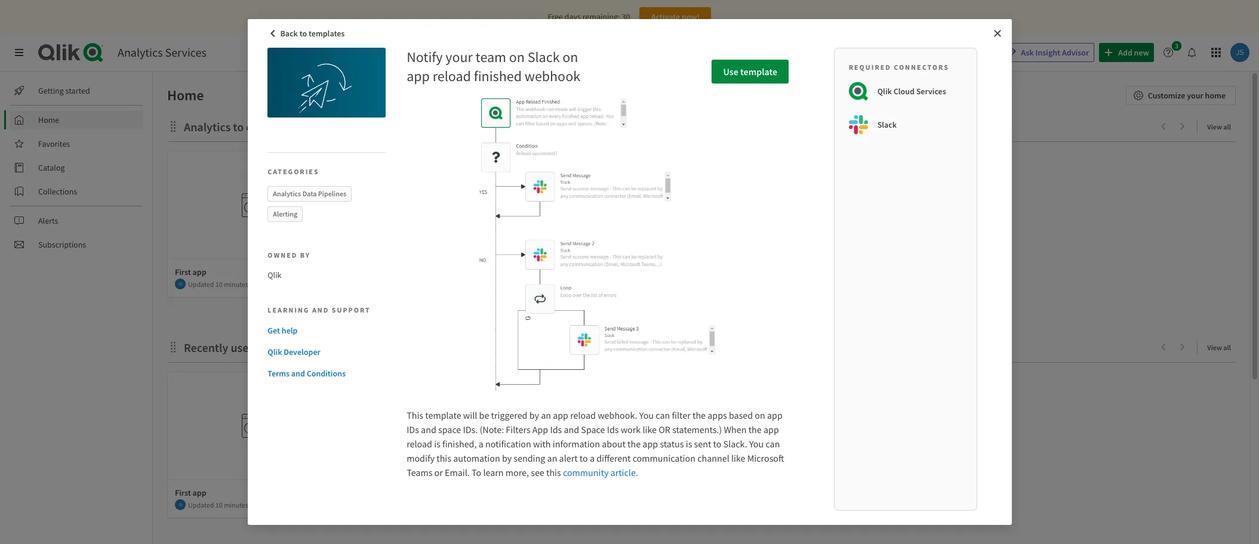 Task type: describe. For each thing, give the bounding box(es) containing it.
webhook
[[525, 67, 581, 85]]

email.
[[445, 467, 470, 479]]

move collection image for recently used
[[167, 341, 179, 353]]

insight
[[1036, 47, 1061, 58]]

analytics services element
[[118, 45, 207, 60]]

data
[[303, 189, 317, 198]]

view all for recently used
[[1208, 343, 1232, 352]]

statements.)
[[673, 424, 722, 436]]

alert
[[559, 453, 578, 465]]

ago for to
[[250, 280, 261, 289]]

information
[[553, 438, 600, 450]]

status
[[660, 438, 684, 450]]

ask
[[1022, 47, 1034, 58]]

based
[[729, 410, 753, 422]]

app
[[533, 424, 549, 436]]

catalog link
[[10, 158, 143, 177]]

home inside navigation pane 'element'
[[38, 115, 59, 125]]

finished
[[474, 67, 522, 85]]

required connectors
[[849, 63, 950, 72]]

with
[[533, 438, 551, 450]]

notification
[[486, 438, 532, 450]]

first app for analytics
[[175, 267, 206, 278]]

templates
[[309, 28, 345, 39]]

alerting
[[273, 210, 298, 219]]

all for analytics to explore
[[1224, 122, 1232, 131]]

ask insight advisor
[[1022, 47, 1090, 58]]

be
[[479, 410, 489, 422]]

your for team
[[446, 48, 473, 66]]

analytics to explore
[[184, 119, 285, 134]]

when
[[724, 424, 747, 436]]

1 vertical spatial you
[[750, 438, 764, 450]]

catalog
[[38, 162, 65, 173]]

terms and conditions link
[[268, 368, 381, 380]]

to up community
[[580, 453, 588, 465]]

owned
[[268, 251, 298, 260]]

and right ids
[[421, 424, 437, 436]]

minutes for to
[[224, 280, 249, 289]]

template for use
[[741, 66, 778, 78]]

1 vertical spatial reload
[[571, 410, 596, 422]]

back
[[280, 28, 298, 39]]

use template
[[724, 66, 778, 78]]

this template will be triggered by an app reload webhook. you can filter the apps based on app ids and space ids. (note: filters app ids and space ids work like or statements.) when the app reload is finished, a notification with information about the app status is sent to slack. you can modify this automation by sending an alert to a different communication channel like microsoft teams or email.
[[407, 410, 785, 479]]

collections
[[38, 186, 77, 197]]

searchbar element
[[786, 43, 995, 62]]

to
[[472, 467, 482, 479]]

channel
[[698, 453, 730, 465]]

analytics for analytics data pipelines
[[273, 189, 301, 198]]

0 horizontal spatial on
[[509, 48, 525, 66]]

1 horizontal spatial the
[[693, 410, 706, 422]]

get help link
[[268, 325, 381, 337]]

analytics for analytics services
[[118, 45, 163, 60]]

personal element for used
[[244, 471, 263, 490]]

2 ids from the left
[[607, 424, 619, 436]]

and up information in the bottom of the page
[[564, 424, 580, 436]]

0 horizontal spatial the
[[628, 438, 641, 450]]

favorites
[[38, 139, 70, 149]]

article
[[611, 467, 636, 479]]

about
[[602, 438, 626, 450]]

to inside back to templates "button"
[[300, 28, 307, 39]]

analytics to explore link
[[184, 119, 290, 134]]

1 horizontal spatial a
[[590, 453, 595, 465]]

more,
[[506, 467, 529, 479]]

updated 10 minutes ago for recently
[[188, 501, 261, 510]]

pipelines
[[318, 189, 347, 198]]

getting started
[[38, 85, 90, 96]]

getting started link
[[10, 81, 143, 100]]

community article link
[[563, 467, 636, 479]]

or
[[435, 467, 443, 479]]

1 vertical spatial like
[[732, 453, 746, 465]]

explore
[[246, 119, 285, 134]]

customize your home button
[[1127, 86, 1237, 105]]

get help
[[268, 325, 298, 336]]

different
[[597, 453, 631, 465]]

space
[[581, 424, 605, 436]]

this
[[407, 410, 424, 422]]

learn
[[483, 467, 504, 479]]

to right sent
[[714, 438, 722, 450]]

0 vertical spatial an
[[541, 410, 551, 422]]

minutes for used
[[224, 501, 249, 510]]

conditions
[[307, 368, 346, 379]]

webhook.
[[598, 410, 638, 422]]

help
[[282, 325, 298, 336]]

used
[[231, 340, 255, 355]]

sent
[[694, 438, 712, 450]]

on inside this template will be triggered by an app reload webhook. you can filter the apps based on app ids and space ids. (note: filters app ids and space ids work like or statements.) when the app reload is finished, a notification with information about the app status is sent to slack. you can modify this automation by sending an alert to a different communication channel like microsoft teams or email.
[[755, 410, 766, 422]]

community
[[563, 467, 609, 479]]

recently
[[184, 340, 228, 355]]

modify
[[407, 453, 435, 465]]

1 vertical spatial an
[[548, 453, 558, 465]]

triggered
[[491, 410, 528, 422]]

analytics services
[[118, 45, 207, 60]]

updated for analytics to explore
[[188, 280, 214, 289]]

favorites link
[[10, 134, 143, 154]]

0 horizontal spatial can
[[656, 410, 670, 422]]

0 horizontal spatial like
[[643, 424, 657, 436]]

alerts
[[38, 216, 58, 226]]

apps
[[708, 410, 727, 422]]

first app for recently
[[175, 488, 206, 499]]

0 horizontal spatial a
[[479, 438, 484, 450]]

qlik developer
[[268, 347, 321, 358]]

team
[[476, 48, 507, 66]]

0 vertical spatial services
[[165, 45, 207, 60]]

this inside this template will be triggered by an app reload webhook. you can filter the apps based on app ids and space ids. (note: filters app ids and space ids work like or statements.) when the app reload is finished, a notification with information about the app status is sent to slack. you can modify this automation by sending an alert to a different communication channel like microsoft teams or email.
[[437, 453, 452, 465]]

qlik cloud services
[[878, 86, 947, 97]]

free days remaining: 30
[[548, 11, 630, 22]]



Task type: vqa. For each thing, say whether or not it's contained in the screenshot.
all filters dropdown button
no



Task type: locate. For each thing, give the bounding box(es) containing it.
1 horizontal spatial this
[[547, 467, 561, 479]]

this up or
[[437, 453, 452, 465]]

ids right app
[[550, 424, 562, 436]]

get
[[268, 325, 280, 336]]

1 horizontal spatial your
[[1188, 90, 1204, 101]]

0 vertical spatial ago
[[250, 280, 261, 289]]

slack.
[[724, 438, 748, 450]]

home up the favorites
[[38, 115, 59, 125]]

an
[[541, 410, 551, 422], [548, 453, 558, 465]]

qlik for qlik developer
[[268, 347, 282, 358]]

1 personal element from the top
[[244, 250, 263, 269]]

2 ago from the top
[[250, 501, 261, 510]]

updated 10 minutes ago right jacob simon icon
[[188, 501, 261, 510]]

on
[[509, 48, 525, 66], [563, 48, 579, 66], [755, 410, 766, 422]]

1 ids from the left
[[550, 424, 562, 436]]

1 view from the top
[[1208, 122, 1223, 131]]

space
[[438, 424, 461, 436]]

2 personal element from the top
[[244, 471, 263, 490]]

view all
[[1208, 122, 1232, 131], [1208, 343, 1232, 352]]

2 vertical spatial qlik
[[268, 347, 282, 358]]

to learn more, see this community article .
[[470, 467, 638, 479]]

home link
[[10, 111, 143, 130]]

navigation pane element
[[0, 76, 152, 259]]

and right terms on the bottom left
[[291, 368, 305, 379]]

analytics for analytics to explore
[[184, 119, 231, 134]]

1 vertical spatial can
[[766, 438, 780, 450]]

learning
[[268, 306, 310, 315]]

2 view all from the top
[[1208, 343, 1232, 352]]

to inside home main content
[[233, 119, 244, 134]]

collections link
[[10, 182, 143, 201]]

1 vertical spatial 10
[[216, 501, 223, 510]]

1 horizontal spatial slack
[[878, 119, 897, 130]]

1 vertical spatial qlik
[[268, 270, 282, 281]]

personal element
[[244, 250, 263, 269], [244, 471, 263, 490]]

all
[[1224, 122, 1232, 131], [1224, 343, 1232, 352]]

0 vertical spatial like
[[643, 424, 657, 436]]

you up work
[[640, 410, 654, 422]]

ids
[[550, 424, 562, 436], [607, 424, 619, 436]]

0 vertical spatial home
[[167, 86, 204, 105]]

2 view from the top
[[1208, 343, 1223, 352]]

on up webhook
[[563, 48, 579, 66]]

0 vertical spatial template
[[741, 66, 778, 78]]

0 horizontal spatial is
[[434, 438, 441, 450]]

0 vertical spatial your
[[446, 48, 473, 66]]

0 horizontal spatial ids
[[550, 424, 562, 436]]

1 horizontal spatial by
[[502, 453, 512, 465]]

reload up modify
[[407, 438, 432, 450]]

template right 'use'
[[741, 66, 778, 78]]

0 vertical spatial move collection image
[[167, 120, 179, 132]]

app inside notify your team on slack on app reload finished webhook
[[407, 67, 430, 85]]

updated
[[188, 280, 214, 289], [188, 501, 214, 510]]

close sidebar menu image
[[14, 48, 24, 57]]

2 vertical spatial reload
[[407, 438, 432, 450]]

qlik developer link
[[268, 346, 381, 358]]

customize your home
[[1149, 90, 1226, 101]]

2 first app from the top
[[175, 488, 206, 499]]

10 for recently
[[216, 501, 223, 510]]

updated right jacob simon image
[[188, 280, 214, 289]]

2 horizontal spatial on
[[755, 410, 766, 422]]

0 vertical spatial slack
[[528, 48, 560, 66]]

activate now! link
[[640, 7, 712, 26]]

required
[[849, 63, 892, 72]]

personal element for to
[[244, 250, 263, 269]]

ids.
[[463, 424, 478, 436]]

jacob simon image
[[175, 279, 186, 290]]

on right team
[[509, 48, 525, 66]]

2 all from the top
[[1224, 343, 1232, 352]]

1 vertical spatial analytics
[[184, 119, 231, 134]]

ids up about
[[607, 424, 619, 436]]

1 horizontal spatial services
[[917, 86, 947, 97]]

first for recently used
[[175, 488, 191, 499]]

like
[[643, 424, 657, 436], [732, 453, 746, 465]]

1 view all link from the top
[[1208, 119, 1237, 134]]

1 vertical spatial a
[[590, 453, 595, 465]]

is left sent
[[686, 438, 693, 450]]

1 ago from the top
[[250, 280, 261, 289]]

connectors
[[894, 63, 950, 72]]

qlik down owned
[[268, 270, 282, 281]]

updated 10 minutes ago for analytics
[[188, 280, 261, 289]]

Search text field
[[805, 43, 995, 62]]

work
[[621, 424, 641, 436]]

1 first app from the top
[[175, 267, 206, 278]]

2 jacob simon element from the top
[[175, 500, 186, 511]]

move collection image
[[167, 120, 179, 132], [167, 341, 179, 353]]

1 updated 10 minutes ago from the top
[[188, 280, 261, 289]]

jacob simon element for recently used
[[175, 500, 186, 511]]

2 updated from the top
[[188, 501, 214, 510]]

1 updated from the top
[[188, 280, 214, 289]]

0 vertical spatial first
[[175, 267, 191, 278]]

home
[[1206, 90, 1226, 101]]

1 all from the top
[[1224, 122, 1232, 131]]

1 vertical spatial by
[[530, 410, 539, 422]]

10 right jacob simon image
[[216, 280, 223, 289]]

1 vertical spatial all
[[1224, 343, 1232, 352]]

filter
[[672, 410, 691, 422]]

view all link for recently used
[[1208, 340, 1237, 355]]

0 vertical spatial this
[[437, 453, 452, 465]]

1 horizontal spatial analytics
[[184, 119, 231, 134]]

an up to learn more, see this community article .
[[548, 453, 558, 465]]

subscriptions link
[[10, 235, 143, 254]]

2 minutes from the top
[[224, 501, 249, 510]]

0 vertical spatial you
[[640, 410, 654, 422]]

jacob simon element
[[175, 279, 186, 290], [175, 500, 186, 511]]

2 10 from the top
[[216, 501, 223, 510]]

0 vertical spatial 10
[[216, 280, 223, 289]]

your inside notify your team on slack on app reload finished webhook
[[446, 48, 473, 66]]

use template button
[[712, 60, 789, 84]]

1 horizontal spatial template
[[741, 66, 778, 78]]

slack up webhook
[[528, 48, 560, 66]]

recently used
[[184, 340, 255, 355]]

microsoft
[[748, 453, 785, 465]]

1 vertical spatial move collection image
[[167, 341, 179, 353]]

to left explore on the top of page
[[233, 119, 244, 134]]

2 move collection image from the top
[[167, 341, 179, 353]]

ask insight advisor button
[[1002, 43, 1095, 62]]

1 vertical spatial view
[[1208, 343, 1223, 352]]

first up jacob simon icon
[[175, 488, 191, 499]]

is down space
[[434, 438, 441, 450]]

owned by
[[268, 251, 311, 260]]

can up or in the bottom of the page
[[656, 410, 670, 422]]

1 first from the top
[[175, 267, 191, 278]]

0 vertical spatial view all link
[[1208, 119, 1237, 134]]

minutes right jacob simon icon
[[224, 501, 249, 510]]

home down analytics services
[[167, 86, 204, 105]]

analytics data pipelines
[[273, 189, 347, 198]]

see
[[531, 467, 545, 479]]

all for recently used
[[1224, 343, 1232, 352]]

0 horizontal spatial analytics
[[118, 45, 163, 60]]

services
[[165, 45, 207, 60], [917, 86, 947, 97]]

qlik for qlik cloud services
[[878, 86, 892, 97]]

activate
[[651, 11, 680, 22]]

2 view all link from the top
[[1208, 340, 1237, 355]]

updated for recently used
[[188, 501, 214, 510]]

1 is from the left
[[434, 438, 441, 450]]

1 horizontal spatial on
[[563, 48, 579, 66]]

1 horizontal spatial reload
[[433, 67, 471, 85]]

view
[[1208, 122, 1223, 131], [1208, 343, 1223, 352]]

1 horizontal spatial like
[[732, 453, 746, 465]]

0 horizontal spatial services
[[165, 45, 207, 60]]

sending
[[514, 453, 546, 465]]

like left or in the bottom of the page
[[643, 424, 657, 436]]

terms and conditions
[[268, 368, 346, 379]]

home
[[167, 86, 204, 105], [38, 115, 59, 125]]

by right owned
[[300, 251, 311, 260]]

reload up space
[[571, 410, 596, 422]]

1 view all from the top
[[1208, 122, 1232, 131]]

1 10 from the top
[[216, 280, 223, 289]]

1 vertical spatial your
[[1188, 90, 1204, 101]]

updated 10 minutes ago right jacob simon image
[[188, 280, 261, 289]]

0 horizontal spatial home
[[38, 115, 59, 125]]

slack logo image
[[849, 115, 868, 134]]

automation
[[454, 453, 500, 465]]

1 vertical spatial first app
[[175, 488, 206, 499]]

subscriptions
[[38, 240, 86, 250]]

notify your team on slack on app reload finished webhook image
[[268, 48, 386, 118]]

qlik inside "link"
[[268, 347, 282, 358]]

1 horizontal spatial is
[[686, 438, 693, 450]]

move collection image for analytics to explore
[[167, 120, 179, 132]]

qlik cloud services logo image
[[849, 82, 868, 101]]

10
[[216, 280, 223, 289], [216, 501, 223, 510]]

30
[[622, 11, 630, 22]]

view all for analytics to explore
[[1208, 122, 1232, 131]]

reload down notify
[[433, 67, 471, 85]]

0 vertical spatial jacob simon element
[[175, 279, 186, 290]]

your for home
[[1188, 90, 1204, 101]]

reload inside notify your team on slack on app reload finished webhook
[[433, 67, 471, 85]]

first app up jacob simon image
[[175, 267, 206, 278]]

like down slack.
[[732, 453, 746, 465]]

1 horizontal spatial ids
[[607, 424, 619, 436]]

back to templates button
[[265, 24, 351, 43]]

analytics inside home main content
[[184, 119, 231, 134]]

teams
[[407, 467, 433, 479]]

a up automation
[[479, 438, 484, 450]]

view all link
[[1208, 119, 1237, 134], [1208, 340, 1237, 355]]

0 vertical spatial reload
[[433, 67, 471, 85]]

0 horizontal spatial this
[[437, 453, 452, 465]]

and
[[312, 306, 329, 315], [291, 368, 305, 379], [421, 424, 437, 436], [564, 424, 580, 436]]

by down the notification
[[502, 453, 512, 465]]

the up statements.)
[[693, 410, 706, 422]]

template inside use template button
[[741, 66, 778, 78]]

template inside this template will be triggered by an app reload webhook. you can filter the apps based on app ids and space ids. (note: filters app ids and space ids work like or statements.) when the app reload is finished, a notification with information about the app status is sent to slack. you can modify this automation by sending an alert to a different communication channel like microsoft teams or email.
[[425, 410, 462, 422]]

1 minutes from the top
[[224, 280, 249, 289]]

1 vertical spatial view all link
[[1208, 340, 1237, 355]]

0 horizontal spatial your
[[446, 48, 473, 66]]

1 vertical spatial template
[[425, 410, 462, 422]]

getting
[[38, 85, 64, 96]]

1 vertical spatial updated
[[188, 501, 214, 510]]

by up app
[[530, 410, 539, 422]]

1 vertical spatial this
[[547, 467, 561, 479]]

1 vertical spatial view all
[[1208, 343, 1232, 352]]

minutes
[[224, 280, 249, 289], [224, 501, 249, 510]]

0 vertical spatial updated 10 minutes ago
[[188, 280, 261, 289]]

this right 'see'
[[547, 467, 561, 479]]

notify your team on slack on app reload finished webhook
[[407, 48, 581, 85]]

app
[[407, 67, 430, 85], [193, 267, 206, 278], [553, 410, 569, 422], [768, 410, 783, 422], [764, 424, 779, 436], [643, 438, 658, 450], [193, 488, 206, 499]]

ago for used
[[250, 501, 261, 510]]

learning and support
[[268, 306, 371, 315]]

2 is from the left
[[686, 438, 693, 450]]

close image
[[993, 29, 1003, 38]]

0 vertical spatial view
[[1208, 122, 1223, 131]]

analytics
[[118, 45, 163, 60], [184, 119, 231, 134], [273, 189, 301, 198]]

first app up jacob simon icon
[[175, 488, 206, 499]]

your left the home
[[1188, 90, 1204, 101]]

updated right jacob simon icon
[[188, 501, 214, 510]]

2 first from the top
[[175, 488, 191, 499]]

0 vertical spatial minutes
[[224, 280, 249, 289]]

0 vertical spatial first app
[[175, 267, 206, 278]]

2 updated 10 minutes ago from the top
[[188, 501, 261, 510]]

filters
[[506, 424, 531, 436]]

advisor
[[1063, 47, 1090, 58]]

qlik down "get" in the left of the page
[[268, 347, 282, 358]]

you
[[640, 410, 654, 422], [750, 438, 764, 450]]

use
[[724, 66, 739, 78]]

1 vertical spatial personal element
[[244, 471, 263, 490]]

to
[[300, 28, 307, 39], [233, 119, 244, 134], [714, 438, 722, 450], [580, 453, 588, 465]]

0 vertical spatial the
[[693, 410, 706, 422]]

recently used link
[[184, 340, 260, 355]]

alerts link
[[10, 211, 143, 231]]

the
[[693, 410, 706, 422], [749, 424, 762, 436], [628, 438, 641, 450]]

0 vertical spatial all
[[1224, 122, 1232, 131]]

1 move collection image from the top
[[167, 120, 179, 132]]

slack inside notify your team on slack on app reload finished webhook
[[528, 48, 560, 66]]

0 vertical spatial analytics
[[118, 45, 163, 60]]

slack right slack logo
[[878, 119, 897, 130]]

1 horizontal spatial can
[[766, 438, 780, 450]]

first up jacob simon image
[[175, 267, 191, 278]]

minutes right jacob simon image
[[224, 280, 249, 289]]

template up space
[[425, 410, 462, 422]]

2 vertical spatial analytics
[[273, 189, 301, 198]]

qlik for qlik
[[268, 270, 282, 281]]

a up community
[[590, 453, 595, 465]]

qlik
[[878, 86, 892, 97], [268, 270, 282, 281], [268, 347, 282, 358]]

0 horizontal spatial template
[[425, 410, 462, 422]]

started
[[65, 85, 90, 96]]

1 vertical spatial ago
[[250, 501, 261, 510]]

the right when
[[749, 424, 762, 436]]

1 vertical spatial slack
[[878, 119, 897, 130]]

on right based
[[755, 410, 766, 422]]

template
[[741, 66, 778, 78], [425, 410, 462, 422]]

0 vertical spatial a
[[479, 438, 484, 450]]

0 vertical spatial qlik
[[878, 86, 892, 97]]

communication
[[633, 453, 696, 465]]

1 vertical spatial home
[[38, 115, 59, 125]]

0 vertical spatial updated
[[188, 280, 214, 289]]

the down work
[[628, 438, 641, 450]]

to right back on the top left
[[300, 28, 307, 39]]

0 vertical spatial by
[[300, 251, 311, 260]]

2 vertical spatial by
[[502, 453, 512, 465]]

1 vertical spatial jacob simon element
[[175, 500, 186, 511]]

2 horizontal spatial analytics
[[273, 189, 301, 198]]

first for analytics to explore
[[175, 267, 191, 278]]

home main content
[[148, 72, 1260, 545]]

2 horizontal spatial the
[[749, 424, 762, 436]]

template for this
[[425, 410, 462, 422]]

jacob simon image
[[175, 500, 186, 511]]

you up microsoft
[[750, 438, 764, 450]]

home inside main content
[[167, 86, 204, 105]]

your inside button
[[1188, 90, 1204, 101]]

1 horizontal spatial home
[[167, 86, 204, 105]]

ids
[[407, 424, 419, 436]]

view for recently used
[[1208, 343, 1223, 352]]

0 vertical spatial personal element
[[244, 250, 263, 269]]

notify
[[407, 48, 443, 66]]

categories
[[268, 167, 319, 176]]

10 for analytics
[[216, 280, 223, 289]]

view all link for analytics to explore
[[1208, 119, 1237, 134]]

.
[[636, 467, 638, 479]]

0 horizontal spatial by
[[300, 251, 311, 260]]

qlik left cloud
[[878, 86, 892, 97]]

0 vertical spatial view all
[[1208, 122, 1232, 131]]

2 vertical spatial the
[[628, 438, 641, 450]]

an up app
[[541, 410, 551, 422]]

ago
[[250, 280, 261, 289], [250, 501, 261, 510]]

1 jacob simon element from the top
[[175, 279, 186, 290]]

0 horizontal spatial slack
[[528, 48, 560, 66]]

1 vertical spatial the
[[749, 424, 762, 436]]

your left team
[[446, 48, 473, 66]]

activate now!
[[651, 11, 700, 22]]

finished,
[[443, 438, 477, 450]]

can up microsoft
[[766, 438, 780, 450]]

0 horizontal spatial reload
[[407, 438, 432, 450]]

1 vertical spatial services
[[917, 86, 947, 97]]

0 horizontal spatial you
[[640, 410, 654, 422]]

1 vertical spatial first
[[175, 488, 191, 499]]

10 right jacob simon icon
[[216, 501, 223, 510]]

1 vertical spatial updated 10 minutes ago
[[188, 501, 261, 510]]

jacob simon element for analytics to explore
[[175, 279, 186, 290]]

now!
[[682, 11, 700, 22]]

view for analytics to explore
[[1208, 122, 1223, 131]]

2 horizontal spatial reload
[[571, 410, 596, 422]]

remaining:
[[583, 11, 620, 22]]

and up "get help" link
[[312, 306, 329, 315]]

developer
[[284, 347, 321, 358]]

1 horizontal spatial you
[[750, 438, 764, 450]]



